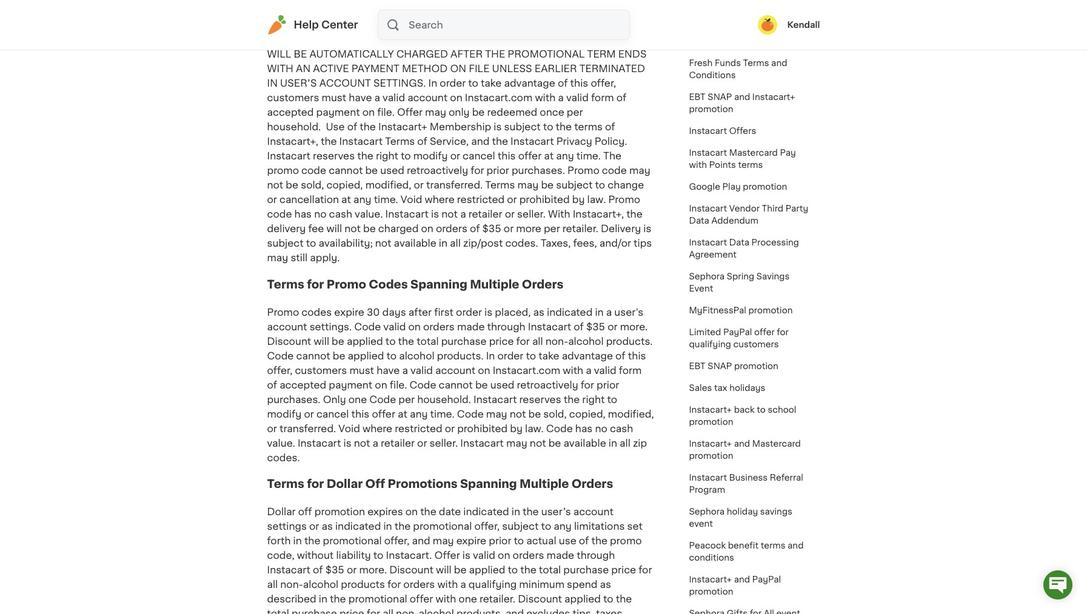 Task type: describe. For each thing, give the bounding box(es) containing it.
subject up with on the right top of the page
[[557, 180, 593, 190]]

at inside promo codes expire 30 days after first order is placed, as indicated in a user's account settings. code valid on orders made through instacart of $35 or more. discount will be applied to the total purchase price for all non-alcohol products. code cannot be applied to alcohol products. in order to take advantage of this offer, customers must have a valid account on instacart.com with a valid form of accepted payment on file. code cannot be used retroactively for prior purchases. only one code per household. instacart reserves the right to modify or cancel this offer at any time. code may not be sold, copied, modified, or transferred. void where restricted or prohibited by law. code has no cash value. instacart is not a retailer or seller. instacart may not be available in all zip codes.
[[398, 409, 408, 419]]

mastercard inside the instacart+ and mastercard promotion
[[753, 440, 801, 448]]

dollar inside dollar off promotion expires on the date indicated in the user's account settings or as indicated in the promotional offer, subject to any limitations set forth in the promotional offer, and may expire prior to actual use of the promo code, without liability to instacart. offer is valid on orders made through instacart of $35 or more. discount will be applied to the total purchase price for all non-alcohol products for orders with a qualifying minimum spend as described in the promotional offer with one retailer. discount applied to the total purchase price for all non-alcohol products, and excludes tips,
[[267, 507, 296, 517]]

promotion inside ebt snap promotion link
[[735, 362, 779, 371]]

still
[[291, 253, 308, 263]]

instacart+, inside promo code expires on and promo term lasts through the date(s) indicated in the user's account settings and/or as indicated in the promotional offer. after the end of the promotional term, a recurring annual membership will be automatically charged after the promotional term ends with an active payment method on file unless earlier terminated in user's account settings. in order to take advantage of this offer, customers must have a valid account on instacart.com with a valid form of accepted payment on file. offer may only be redeemed once per household.  use of the instacart+ membership is subject to the terms of instacart+, the instacart terms of service, and the instacart privacy policy. instacart reserves the right to modify or cancel this offer at any time. the promo code cannot be used retroactively for prior purchases. promo code may not be sold, copied, modified, or transferred.
[[267, 137, 318, 146]]

one inside promo codes expire 30 days after first order is placed, as indicated in a user's account settings. code valid on orders made through instacart of $35 or more. discount will be applied to the total purchase price for all non-alcohol products. code cannot be applied to alcohol products. in order to take advantage of this offer, customers must have a valid account on instacart.com with a valid form of accepted payment on file. code cannot be used retroactively for prior purchases. only one code per household. instacart reserves the right to modify or cancel this offer at any time. code may not be sold, copied, modified, or transferred. void where restricted or prohibited by law. code has no cash value. instacart is not a retailer or seller. instacart may not be available in all zip codes.
[[349, 395, 367, 404]]

and inside the instacart+ and mastercard promotion
[[735, 440, 751, 448]]

where inside terms may be subject to change or cancellation at any time. void where restricted or prohibited by law. promo code has no cash value. instacart is not a retailer or seller. with instacart+, the delivery fee will not be charged on orders of $35 or more per retailer. delivery is subject to availability; not available in all zip/post codes. taxes, fees, and/or tips may still apply.
[[425, 195, 455, 204]]

terms inside promo code expires on and promo term lasts through the date(s) indicated in the user's account settings and/or as indicated in the promotional offer. after the end of the promotional term, a recurring annual membership will be automatically charged after the promotional term ends with an active payment method on file unless earlier terminated in user's account settings. in order to take advantage of this offer, customers must have a valid account on instacart.com with a valid form of accepted payment on file. offer may only be redeemed once per household.  use of the instacart+ membership is subject to the terms of instacart+, the instacart terms of service, and the instacart privacy policy. instacart reserves the right to modify or cancel this offer at any time. the promo code cannot be used retroactively for prior purchases. promo code may not be sold, copied, modified, or transferred.
[[575, 122, 603, 132]]

charged
[[379, 224, 419, 234]]

center
[[322, 20, 358, 30]]

ebt for ebt snap promotion
[[690, 362, 706, 371]]

and/or inside promo code expires on and promo term lasts through the date(s) indicated in the user's account settings and/or as indicated in the promotional offer. after the end of the promotional term, a recurring annual membership will be automatically charged after the promotional term ends with an active payment method on file unless earlier terminated in user's account settings. in order to take advantage of this offer, customers must have a valid account on instacart.com with a valid form of accepted payment on file. offer may only be redeemed once per household.  use of the instacart+ membership is subject to the terms of instacart+, the instacart terms of service, and the instacart privacy policy. instacart reserves the right to modify or cancel this offer at any time. the promo code cannot be used retroactively for prior purchases. promo code may not be sold, copied, modified, or transferred.
[[403, 20, 435, 30]]

instacart offers
[[690, 127, 757, 135]]

0 vertical spatial multiple
[[470, 279, 520, 290]]

without
[[297, 551, 334, 561]]

1 horizontal spatial promo
[[403, 5, 435, 15]]

indicated up 'liability'
[[336, 522, 381, 532]]

settings.
[[374, 78, 426, 88]]

0 vertical spatial dollar
[[327, 479, 363, 490]]

subject inside promo code expires on and promo term lasts through the date(s) indicated in the user's account settings and/or as indicated in the promotional offer. after the end of the promotional term, a recurring annual membership will be automatically charged after the promotional term ends with an active payment method on file unless earlier terminated in user's account settings. in order to take advantage of this offer, customers must have a valid account on instacart.com with a valid form of accepted payment on file. offer may only be redeemed once per household.  use of the instacart+ membership is subject to the terms of instacart+, the instacart terms of service, and the instacart privacy policy. instacart reserves the right to modify or cancel this offer at any time. the promo code cannot be used retroactively for prior purchases. promo code may not be sold, copied, modified, or transferred.
[[505, 122, 541, 132]]

by inside promo codes expire 30 days after first order is placed, as indicated in a user's account settings. code valid on orders made through instacart of $35 or more. discount will be applied to the total purchase price for all non-alcohol products. code cannot be applied to alcohol products. in order to take advantage of this offer, customers must have a valid account on instacart.com with a valid form of accepted payment on file. code cannot be used retroactively for prior purchases. only one code per household. instacart reserves the right to modify or cancel this offer at any time. code may not be sold, copied, modified, or transferred. void where restricted or prohibited by law. code has no cash value. instacart is not a retailer or seller. instacart may not be available in all zip codes.
[[510, 424, 523, 434]]

peacock
[[690, 542, 726, 550]]

liability
[[336, 551, 371, 561]]

promo codes expire 30 days after first order is placed, as indicated in a user's account settings. code valid on orders made through instacart of $35 or more. discount will be applied to the total purchase price for all non-alcohol products. code cannot be applied to alcohol products. in order to take advantage of this offer, customers must have a valid account on instacart.com with a valid form of accepted payment on file. code cannot be used retroactively for prior purchases. only one code per household. instacart reserves the right to modify or cancel this offer at any time. code may not be sold, copied, modified, or transferred. void where restricted or prohibited by law. code has no cash value. instacart is not a retailer or seller. instacart may not be available in all zip codes.
[[267, 307, 654, 463]]

2 vertical spatial price
[[340, 609, 365, 615]]

instacart+ for instacart+ and paypal promotion
[[690, 576, 732, 584]]

tax
[[715, 384, 728, 393]]

1 vertical spatial products.
[[437, 351, 484, 361]]

spend for spend to get beauty
[[690, 37, 717, 46]]

an
[[296, 64, 311, 73]]

instacart+ and mastercard promotion link
[[682, 433, 821, 467]]

prior inside promo code expires on and promo term lasts through the date(s) indicated in the user's account settings and/or as indicated in the promotional offer. after the end of the promotional term, a recurring annual membership will be automatically charged after the promotional term ends with an active payment method on file unless earlier terminated in user's account settings. in order to take advantage of this offer, customers must have a valid account on instacart.com with a valid form of accepted payment on file. offer may only be redeemed once per household.  use of the instacart+ membership is subject to the terms of instacart+, the instacart terms of service, and the instacart privacy policy. instacart reserves the right to modify or cancel this offer at any time. the promo code cannot be used retroactively for prior purchases. promo code may not be sold, copied, modified, or transferred.
[[487, 166, 510, 175]]

will inside terms may be subject to change or cancellation at any time. void where restricted or prohibited by law. promo code has no cash value. instacart is not a retailer or seller. with instacart+, the delivery fee will not be charged on orders of $35 or more per retailer. delivery is subject to availability; not available in all zip/post codes. taxes, fees, and/or tips may still apply.
[[327, 224, 342, 234]]

0 vertical spatial after
[[618, 20, 650, 30]]

subject down delivery
[[267, 238, 304, 248]]

seller. inside terms may be subject to change or cancellation at any time. void where restricted or prohibited by law. promo code has no cash value. instacart is not a retailer or seller. with instacart+, the delivery fee will not be charged on orders of $35 or more per retailer. delivery is subject to availability; not available in all zip/post codes. taxes, fees, and/or tips may still apply.
[[518, 209, 546, 219]]

instacart.com inside promo code expires on and promo term lasts through the date(s) indicated in the user's account settings and/or as indicated in the promotional offer. after the end of the promotional term, a recurring annual membership will be automatically charged after the promotional term ends with an active payment method on file unless earlier terminated in user's account settings. in order to take advantage of this offer, customers must have a valid account on instacart.com with a valid form of accepted payment on file. offer may only be redeemed once per household.  use of the instacart+ membership is subject to the terms of instacart+, the instacart terms of service, and the instacart privacy policy. instacart reserves the right to modify or cancel this offer at any time. the promo code cannot be used retroactively for prior purchases. promo code may not be sold, copied, modified, or transferred.
[[465, 93, 533, 103]]

automatically
[[310, 49, 394, 59]]

sales
[[690, 384, 713, 393]]

savings
[[761, 508, 793, 516]]

household.
[[418, 395, 471, 404]]

per inside promo code expires on and promo term lasts through the date(s) indicated in the user's account settings and/or as indicated in the promotional offer. after the end of the promotional term, a recurring annual membership will be automatically charged after the promotional term ends with an active payment method on file unless earlier terminated in user's account settings. in order to take advantage of this offer, customers must have a valid account on instacart.com with a valid form of accepted payment on file. offer may only be redeemed once per household.  use of the instacart+ membership is subject to the terms of instacart+, the instacart terms of service, and the instacart privacy policy. instacart reserves the right to modify or cancel this offer at any time. the promo code cannot be used retroactively for prior purchases. promo code may not be sold, copied, modified, or transferred.
[[567, 107, 583, 117]]

with
[[267, 64, 294, 73]]

limited paypal offer for qualifying customers
[[690, 328, 789, 349]]

points
[[710, 161, 737, 169]]

file
[[469, 64, 490, 73]]

as up 'without'
[[322, 522, 333, 532]]

0 horizontal spatial orders
[[522, 279, 564, 290]]

account up of at the top left
[[318, 20, 358, 30]]

1 vertical spatial after
[[451, 49, 483, 59]]

2 vertical spatial order
[[498, 351, 524, 361]]

user's
[[615, 307, 644, 317]]

is inside dollar off promotion expires on the date indicated in the user's account settings or as indicated in the promotional offer, subject to any limitations set forth in the promotional offer, and may expire prior to actual use of the promo code, without liability to instacart. offer is valid on orders made through instacart of $35 or more. discount will be applied to the total purchase price for all non-alcohol products for orders with a qualifying minimum spend as described in the promotional offer with one retailer. discount applied to the total purchase price for all non-alcohol products, and excludes tips,
[[463, 551, 471, 561]]

cash inside terms may be subject to change or cancellation at any time. void where restricted or prohibited by law. promo code has no cash value. instacart is not a retailer or seller. with instacart+, the delivery fee will not be charged on orders of $35 or more per retailer. delivery is subject to availability; not available in all zip/post codes. taxes, fees, and/or tips may still apply.
[[329, 209, 353, 219]]

and up charged
[[382, 5, 400, 15]]

instacart business referral program link
[[682, 467, 821, 501]]

any inside terms may be subject to change or cancellation at any time. void where restricted or prohibited by law. promo code has no cash value. instacart is not a retailer or seller. with instacart+, the delivery fee will not be charged on orders of $35 or more per retailer. delivery is subject to availability; not available in all zip/post codes. taxes, fees, and/or tips may still apply.
[[354, 195, 372, 204]]

instacart vendor third party data addendum
[[690, 204, 809, 225]]

1 horizontal spatial the
[[331, 35, 351, 44]]

2 horizontal spatial discount
[[518, 595, 562, 604]]

1 vertical spatial multiple
[[520, 479, 569, 490]]

purchases. inside promo codes expire 30 days after first order is placed, as indicated in a user's account settings. code valid on orders made through instacart of $35 or more. discount will be applied to the total purchase price for all non-alcohol products. code cannot be applied to alcohol products. in order to take advantage of this offer, customers must have a valid account on instacart.com with a valid form of accepted payment on file. code cannot be used retroactively for prior purchases. only one code per household. instacart reserves the right to modify or cancel this offer at any time. code may not be sold, copied, modified, or transferred. void where restricted or prohibited by law. code has no cash value. instacart is not a retailer or seller. instacart may not be available in all zip codes.
[[267, 395, 321, 404]]

code,
[[267, 551, 295, 561]]

school
[[768, 406, 797, 414]]

minimum
[[520, 580, 565, 590]]

redeemed
[[488, 107, 538, 117]]

promotion inside the instacart+ and mastercard promotion
[[690, 452, 734, 461]]

myfitnesspal promotion
[[690, 306, 793, 315]]

promotional up 'liability'
[[323, 536, 382, 546]]

placed,
[[495, 307, 531, 317]]

terms for change
[[486, 180, 515, 190]]

snap for and
[[708, 93, 733, 101]]

codes. inside promo codes expire 30 days after first order is placed, as indicated in a user's account settings. code valid on orders made through instacart of $35 or more. discount will be applied to the total purchase price for all non-alcohol products. code cannot be applied to alcohol products. in order to take advantage of this offer, customers must have a valid account on instacart.com with a valid form of accepted payment on file. code cannot be used retroactively for prior purchases. only one code per household. instacart reserves the right to modify or cancel this offer at any time. code may not be sold, copied, modified, or transferred. void where restricted or prohibited by law. code has no cash value. instacart is not a retailer or seller. instacart may not be available in all zip codes.
[[267, 453, 300, 463]]

advantage inside promo code expires on and promo term lasts through the date(s) indicated in the user's account settings and/or as indicated in the promotional offer. after the end of the promotional term, a recurring annual membership will be automatically charged after the promotional term ends with an active payment method on file unless earlier terminated in user's account settings. in order to take advantage of this offer, customers must have a valid account on instacart.com with a valid form of accepted payment on file. offer may only be redeemed once per household.  use of the instacart+ membership is subject to the terms of instacart+, the instacart terms of service, and the instacart privacy policy. instacart reserves the right to modify or cancel this offer at any time. the promo code cannot be used retroactively for prior purchases. promo code may not be sold, copied, modified, or transferred.
[[504, 78, 556, 88]]

savings
[[757, 272, 790, 281]]

prohibited inside terms may be subject to change or cancellation at any time. void where restricted or prohibited by law. promo code has no cash value. instacart is not a retailer or seller. with instacart+, the delivery fee will not be charged on orders of $35 or more per retailer. delivery is subject to availability; not available in all zip/post codes. taxes, fees, and/or tips may still apply.
[[520, 195, 570, 204]]

30
[[367, 307, 380, 317]]

law. inside terms may be subject to change or cancellation at any time. void where restricted or prohibited by law. promo code has no cash value. instacart is not a retailer or seller. with instacart+, the delivery fee will not be charged on orders of $35 or more per retailer. delivery is subject to availability; not available in all zip/post codes. taxes, fees, and/or tips may still apply.
[[588, 195, 606, 204]]

restricted inside promo codes expire 30 days after first order is placed, as indicated in a user's account settings. code valid on orders made through instacart of $35 or more. discount will be applied to the total purchase price for all non-alcohol products. code cannot be applied to alcohol products. in order to take advantage of this offer, customers must have a valid account on instacart.com with a valid form of accepted payment on file. code cannot be used retroactively for prior purchases. only one code per household. instacart reserves the right to modify or cancel this offer at any time. code may not be sold, copied, modified, or transferred. void where restricted or prohibited by law. code has no cash value. instacart is not a retailer or seller. instacart may not be available in all zip codes.
[[395, 424, 443, 434]]

spend for spend to get electronics
[[690, 15, 717, 24]]

a inside terms may be subject to change or cancellation at any time. void where restricted or prohibited by law. promo code has no cash value. instacart is not a retailer or seller. with instacart+, the delivery fee will not be charged on orders of $35 or more per retailer. delivery is subject to availability; not available in all zip/post codes. taxes, fees, and/or tips may still apply.
[[461, 209, 466, 219]]

the
[[604, 151, 622, 161]]

and left excludes
[[506, 609, 524, 615]]

policy.
[[595, 137, 628, 146]]

instacart+ for instacart+ back to school promotion
[[690, 406, 732, 414]]

2 horizontal spatial the
[[486, 49, 506, 59]]

code up help
[[302, 5, 327, 15]]

terms for multiple
[[267, 279, 304, 290]]

tips
[[634, 238, 652, 248]]

restricted inside terms may be subject to change or cancellation at any time. void where restricted or prohibited by law. promo code has no cash value. instacart is not a retailer or seller. with instacart+, the delivery fee will not be charged on orders of $35 or more per retailer. delivery is subject to availability; not available in all zip/post codes. taxes, fees, and/or tips may still apply.
[[457, 195, 505, 204]]

2 horizontal spatial total
[[539, 566, 561, 575]]

limited paypal offer for qualifying customers link
[[682, 322, 821, 356]]

instacart inside terms may be subject to change or cancellation at any time. void where restricted or prohibited by law. promo code has no cash value. instacart is not a retailer or seller. with instacart+, the delivery fee will not be charged on orders of $35 or more per retailer. delivery is subject to availability; not available in all zip/post codes. taxes, fees, and/or tips may still apply.
[[386, 209, 429, 219]]

has inside promo codes expire 30 days after first order is placed, as indicated in a user's account settings. code valid on orders made through instacart of $35 or more. discount will be applied to the total purchase price for all non-alcohol products. code cannot be applied to alcohol products. in order to take advantage of this offer, customers must have a valid account on instacart.com with a valid form of accepted payment on file. code cannot be used retroactively for prior purchases. only one code per household. instacart reserves the right to modify or cancel this offer at any time. code may not be sold, copied, modified, or transferred. void where restricted or prohibited by law. code has no cash value. instacart is not a retailer or seller. instacart may not be available in all zip codes.
[[576, 424, 593, 434]]

promotion inside myfitnesspal promotion link
[[749, 306, 793, 315]]

paypal inside limited paypal offer for qualifying customers
[[724, 328, 753, 337]]

file. inside promo code expires on and promo term lasts through the date(s) indicated in the user's account settings and/or as indicated in the promotional offer. after the end of the promotional term, a recurring annual membership will be automatically charged after the promotional term ends with an active payment method on file unless earlier terminated in user's account settings. in order to take advantage of this offer, customers must have a valid account on instacart.com with a valid form of accepted payment on file. offer may only be redeemed once per household.  use of the instacart+ membership is subject to the terms of instacart+, the instacart terms of service, and the instacart privacy policy. instacart reserves the right to modify or cancel this offer at any time. the promo code cannot be used retroactively for prior purchases. promo code may not be sold, copied, modified, or transferred.
[[377, 107, 395, 117]]

0 horizontal spatial the
[[267, 35, 287, 44]]

fresh
[[690, 59, 713, 67]]

unless
[[492, 64, 533, 73]]

code up cancellation
[[302, 166, 326, 175]]

promo up help
[[267, 5, 299, 15]]

be
[[294, 49, 307, 59]]

google play promotion
[[690, 183, 788, 191]]

sephora spring savings event link
[[682, 266, 821, 300]]

user's
[[280, 78, 317, 88]]

excludes
[[527, 609, 571, 615]]

available inside promo codes expire 30 days after first order is placed, as indicated in a user's account settings. code valid on orders made through instacart of $35 or more. discount will be applied to the total purchase price for all non-alcohol products. code cannot be applied to alcohol products. in order to take advantage of this offer, customers must have a valid account on instacart.com with a valid form of accepted payment on file. code cannot be used retroactively for prior purchases. only one code per household. instacart reserves the right to modify or cancel this offer at any time. code may not be sold, copied, modified, or transferred. void where restricted or prohibited by law. code has no cash value. instacart is not a retailer or seller. instacart may not be available in all zip codes.
[[564, 438, 607, 448]]

2 horizontal spatial price
[[612, 566, 637, 575]]

promo code expires on and promo term lasts through the date(s) indicated in the user's account settings and/or as indicated in the promotional offer. after the end of the promotional term, a recurring annual membership will be automatically charged after the promotional term ends with an active payment method on file unless earlier terminated in user's account settings. in order to take advantage of this offer, customers must have a valid account on instacart.com with a valid form of accepted payment on file. offer may only be redeemed once per household.  use of the instacart+ membership is subject to the terms of instacart+, the instacart terms of service, and the instacart privacy policy. instacart reserves the right to modify or cancel this offer at any time. the promo code cannot be used retroactively for prior purchases. promo code may not be sold, copied, modified, or transferred.
[[267, 5, 654, 190]]

use
[[559, 536, 577, 546]]

account down method
[[408, 93, 448, 103]]

of
[[314, 35, 329, 44]]

code inside terms may be subject to change or cancellation at any time. void where restricted or prohibited by law. promo code has no cash value. instacart is not a retailer or seller. with instacart+, the delivery fee will not be charged on orders of $35 or more per retailer. delivery is subject to availability; not available in all zip/post codes. taxes, fees, and/or tips may still apply.
[[267, 209, 292, 219]]

1 vertical spatial spanning
[[461, 479, 517, 490]]

instacart+ inside "ebt snap and instacart+ promotion"
[[753, 93, 796, 101]]

vendor
[[730, 204, 760, 213]]

promo down apply.
[[327, 279, 366, 290]]

funds
[[715, 59, 741, 67]]

2 vertical spatial total
[[267, 609, 289, 615]]

and up instacart.
[[412, 536, 431, 546]]

once
[[540, 107, 565, 117]]

in inside promo codes expire 30 days after first order is placed, as indicated in a user's account settings. code valid on orders made through instacart of $35 or more. discount will be applied to the total purchase price for all non-alcohol products. code cannot be applied to alcohol products. in order to take advantage of this offer, customers must have a valid account on instacart.com with a valid form of accepted payment on file. code cannot be used retroactively for prior purchases. only one code per household. instacart reserves the right to modify or cancel this offer at any time. code may not be sold, copied, modified, or transferred. void where restricted or prohibited by law. code has no cash value. instacart is not a retailer or seller. instacart may not be available in all zip codes.
[[486, 351, 495, 361]]

0 vertical spatial spanning
[[411, 279, 468, 290]]

used inside promo code expires on and promo term lasts through the date(s) indicated in the user's account settings and/or as indicated in the promotional offer. after the end of the promotional term, a recurring annual membership will be automatically charged after the promotional term ends with an active payment method on file unless earlier terminated in user's account settings. in order to take advantage of this offer, customers must have a valid account on instacart.com with a valid form of accepted payment on file. offer may only be redeemed once per household.  use of the instacart+ membership is subject to the terms of instacart+, the instacart terms of service, and the instacart privacy policy. instacart reserves the right to modify or cancel this offer at any time. the promo code cannot be used retroactively for prior purchases. promo code may not be sold, copied, modified, or transferred.
[[381, 166, 405, 175]]

get for electronics
[[730, 15, 745, 24]]

get for beauty
[[730, 37, 745, 46]]

expire inside promo codes expire 30 days after first order is placed, as indicated in a user's account settings. code valid on orders made through instacart of $35 or more. discount will be applied to the total purchase price for all non-alcohol products. code cannot be applied to alcohol products. in order to take advantage of this offer, customers must have a valid account on instacart.com with a valid form of accepted payment on file. code cannot be used retroactively for prior purchases. only one code per household. instacart reserves the right to modify or cancel this offer at any time. code may not be sold, copied, modified, or transferred. void where restricted or prohibited by law. code has no cash value. instacart is not a retailer or seller. instacart may not be available in all zip codes.
[[335, 307, 365, 317]]

0 horizontal spatial promotional
[[354, 35, 431, 44]]

will inside dollar off promotion expires on the date indicated in the user's account settings or as indicated in the promotional offer, subject to any limitations set forth in the promotional offer, and may expire prior to actual use of the promo code, without liability to instacart. offer is valid on orders made through instacart of $35 or more. discount will be applied to the total purchase price for all non-alcohol products for orders with a qualifying minimum spend as described in the promotional offer with one retailer. discount applied to the total purchase price for all non-alcohol products, and excludes tips,
[[436, 566, 452, 575]]

instacart data processing agreement
[[690, 238, 800, 259]]

processing
[[752, 238, 800, 247]]

retroactively inside promo code expires on and promo term lasts through the date(s) indicated in the user's account settings and/or as indicated in the promotional offer. after the end of the promotional term, a recurring annual membership will be automatically charged after the promotional term ends with an active payment method on file unless earlier terminated in user's account settings. in order to take advantage of this offer, customers must have a valid account on instacart.com with a valid form of accepted payment on file. offer may only be redeemed once per household.  use of the instacart+ membership is subject to the terms of instacart+, the instacart terms of service, and the instacart privacy policy. instacart reserves the right to modify or cancel this offer at any time. the promo code cannot be used retroactively for prior purchases. promo code may not be sold, copied, modified, or transferred.
[[407, 166, 469, 175]]

only
[[449, 107, 470, 117]]

limited
[[690, 328, 722, 337]]

copied, inside promo code expires on and promo term lasts through the date(s) indicated in the user's account settings and/or as indicated in the promotional offer. after the end of the promotional term, a recurring annual membership will be automatically charged after the promotional term ends with an active payment method on file unless earlier terminated in user's account settings. in order to take advantage of this offer, customers must have a valid account on instacart.com with a valid form of accepted payment on file. offer may only be redeemed once per household.  use of the instacart+ membership is subject to the terms of instacart+, the instacart terms of service, and the instacart privacy policy. instacart reserves the right to modify or cancel this offer at any time. the promo code cannot be used retroactively for prior purchases. promo code may not be sold, copied, modified, or transferred.
[[327, 180, 363, 190]]

at inside terms may be subject to change or cancellation at any time. void where restricted or prohibited by law. promo code has no cash value. instacart is not a retailer or seller. with instacart+, the delivery fee will not be charged on orders of $35 or more per retailer. delivery is subject to availability; not available in all zip/post codes. taxes, fees, and/or tips may still apply.
[[342, 195, 351, 204]]

sales tax holidays
[[690, 384, 766, 393]]

through inside dollar off promotion expires on the date indicated in the user's account settings or as indicated in the promotional offer, subject to any limitations set forth in the promotional offer, and may expire prior to actual use of the promo code, without liability to instacart. offer is valid on orders made through instacart of $35 or more. discount will be applied to the total purchase price for all non-alcohol products for orders with a qualifying minimum spend as described in the promotional offer with one retailer. discount applied to the total purchase price for all non-alcohol products, and excludes tips,
[[577, 551, 615, 561]]

term
[[588, 49, 616, 59]]

take inside promo codes expire 30 days after first order is placed, as indicated in a user's account settings. code valid on orders made through instacart of $35 or more. discount will be applied to the total purchase price for all non-alcohol products. code cannot be applied to alcohol products. in order to take advantage of this offer, customers must have a valid account on instacart.com with a valid form of accepted payment on file. code cannot be used retroactively for prior purchases. only one code per household. instacart reserves the right to modify or cancel this offer at any time. code may not be sold, copied, modified, or transferred. void where restricted or prohibited by law. code has no cash value. instacart is not a retailer or seller. instacart may not be available in all zip codes.
[[539, 351, 560, 361]]

indicated inside promo codes expire 30 days after first order is placed, as indicated in a user's account settings. code valid on orders made through instacart of $35 or more. discount will be applied to the total purchase price for all non-alcohol products. code cannot be applied to alcohol products. in order to take advantage of this offer, customers must have a valid account on instacart.com with a valid form of accepted payment on file. code cannot be used retroactively for prior purchases. only one code per household. instacart reserves the right to modify or cancel this offer at any time. code may not be sold, copied, modified, or transferred. void where restricted or prohibited by law. code has no cash value. instacart is not a retailer or seller. instacart may not be available in all zip codes.
[[547, 307, 593, 317]]

instacart data processing agreement link
[[682, 232, 821, 266]]

promotion inside "ebt snap and instacart+ promotion"
[[690, 105, 734, 113]]

spend to get electronics
[[690, 15, 795, 24]]

user's inside dollar off promotion expires on the date indicated in the user's account settings or as indicated in the promotional offer, subject to any limitations set forth in the promotional offer, and may expire prior to actual use of the promo code, without liability to instacart. offer is valid on orders made through instacart of $35 or more. discount will be applied to the total purchase price for all non-alcohol products for orders with a qualifying minimum spend as described in the promotional offer with one retailer. discount applied to the total purchase price for all non-alcohol products, and excludes tips,
[[542, 507, 571, 517]]

time. inside terms may be subject to change or cancellation at any time. void where restricted or prohibited by law. promo code has no cash value. instacart is not a retailer or seller. with instacart+, the delivery fee will not be charged on orders of $35 or more per retailer. delivery is subject to availability; not available in all zip/post codes. taxes, fees, and/or tips may still apply.
[[374, 195, 399, 204]]

actual
[[527, 536, 557, 546]]

described
[[267, 595, 317, 604]]

first
[[435, 307, 454, 317]]

a
[[467, 35, 474, 44]]

fees,
[[574, 238, 597, 248]]

zip/post
[[464, 238, 503, 248]]

agreement
[[690, 251, 737, 259]]

and inside fresh funds terms and conditions
[[772, 59, 788, 67]]

purchases. inside promo code expires on and promo term lasts through the date(s) indicated in the user's account settings and/or as indicated in the promotional offer. after the end of the promotional term, a recurring annual membership will be automatically charged after the promotional term ends with an active payment method on file unless earlier terminated in user's account settings. in order to take advantage of this offer, customers must have a valid account on instacart.com with a valid form of accepted payment on file. offer may only be redeemed once per household.  use of the instacart+ membership is subject to the terms of instacart+, the instacart terms of service, and the instacart privacy policy. instacart reserves the right to modify or cancel this offer at any time. the promo code cannot be used retroactively for prior purchases. promo code may not be sold, copied, modified, or transferred.
[[512, 166, 565, 175]]

dollar off promotion expires on the date indicated in the user's account settings or as indicated in the promotional offer, subject to any limitations set forth in the promotional offer, and may expire prior to actual use of the promo code, without liability to instacart. offer is valid on orders made through instacart of $35 or more. discount will be applied to the total purchase price for all non-alcohol products for orders with a qualifying minimum spend as described in the promotional offer with one retailer. discount applied to the total purchase price for all non-alcohol products, and excludes tips,
[[267, 507, 653, 615]]

event
[[690, 520, 714, 528]]

1 horizontal spatial non-
[[396, 609, 419, 615]]

2 horizontal spatial purchase
[[564, 566, 609, 575]]

1 vertical spatial non-
[[281, 580, 303, 590]]

more. inside dollar off promotion expires on the date indicated in the user's account settings or as indicated in the promotional offer, subject to any limitations set forth in the promotional offer, and may expire prior to actual use of the promo code, without liability to instacart. offer is valid on orders made through instacart of $35 or more. discount will be applied to the total purchase price for all non-alcohol products for orders with a qualifying minimum spend as described in the promotional offer with one retailer. discount applied to the total purchase price for all non-alcohol products, and excludes tips,
[[359, 566, 387, 575]]

spend to get electronics link
[[682, 8, 802, 30]]

customers inside promo codes expire 30 days after first order is placed, as indicated in a user's account settings. code valid on orders made through instacart of $35 or more. discount will be applied to the total purchase price for all non-alcohol products. code cannot be applied to alcohol products. in order to take advantage of this offer, customers must have a valid account on instacart.com with a valid form of accepted payment on file. code cannot be used retroactively for prior purchases. only one code per household. instacart reserves the right to modify or cancel this offer at any time. code may not be sold, copied, modified, or transferred. void where restricted or prohibited by law. code has no cash value. instacart is not a retailer or seller. instacart may not be available in all zip codes.
[[295, 366, 347, 375]]

purchase inside promo codes expire 30 days after first order is placed, as indicated in a user's account settings. code valid on orders made through instacart of $35 or more. discount will be applied to the total purchase price for all non-alcohol products. code cannot be applied to alcohol products. in order to take advantage of this offer, customers must have a valid account on instacart.com with a valid form of accepted payment on file. code cannot be used retroactively for prior purchases. only one code per household. instacart reserves the right to modify or cancel this offer at any time. code may not be sold, copied, modified, or transferred. void where restricted or prohibited by law. code has no cash value. instacart is not a retailer or seller. instacart may not be available in all zip codes.
[[442, 336, 487, 346]]

offer.
[[590, 20, 615, 30]]

account up household.
[[436, 366, 476, 375]]

with inside promo codes expire 30 days after first order is placed, as indicated in a user's account settings. code valid on orders made through instacart of $35 or more. discount will be applied to the total purchase price for all non-alcohol products. code cannot be applied to alcohol products. in order to take advantage of this offer, customers must have a valid account on instacart.com with a valid form of accepted payment on file. code cannot be used retroactively for prior purchases. only one code per household. instacart reserves the right to modify or cancel this offer at any time. code may not be sold, copied, modified, or transferred. void where restricted or prohibited by law. code has no cash value. instacart is not a retailer or seller. instacart may not be available in all zip codes.
[[563, 366, 584, 375]]

myfitnesspal
[[690, 306, 747, 315]]

account down codes
[[267, 322, 307, 332]]

indicated down lasts
[[451, 20, 496, 30]]

$35 inside promo codes expire 30 days after first order is placed, as indicated in a user's account settings. code valid on orders made through instacart of $35 or more. discount will be applied to the total purchase price for all non-alcohol products. code cannot be applied to alcohol products. in order to take advantage of this offer, customers must have a valid account on instacart.com with a valid form of accepted payment on file. code cannot be used retroactively for prior purchases. only one code per household. instacart reserves the right to modify or cancel this offer at any time. code may not be sold, copied, modified, or transferred. void where restricted or prohibited by law. code has no cash value. instacart is not a retailer or seller. instacart may not be available in all zip codes.
[[587, 322, 606, 332]]

instacart inside instacart vendor third party data addendum
[[690, 204, 728, 213]]

prior inside dollar off promotion expires on the date indicated in the user's account settings or as indicated in the promotional offer, subject to any limitations set forth in the promotional offer, and may expire prior to actual use of the promo code, without liability to instacart. offer is valid on orders made through instacart of $35 or more. discount will be applied to the total purchase price for all non-alcohol products for orders with a qualifying minimum spend as described in the promotional offer with one retailer. discount applied to the total purchase price for all non-alcohol products, and excludes tips,
[[489, 536, 512, 546]]

off
[[298, 507, 312, 517]]

codes
[[369, 279, 408, 290]]

instacart inside instacart business referral program
[[690, 474, 728, 482]]

on inside terms may be subject to change or cancellation at any time. void where restricted or prohibited by law. promo code has no cash value. instacart is not a retailer or seller. with instacart+, the delivery fee will not be charged on orders of $35 or more per retailer. delivery is subject to availability; not available in all zip/post codes. taxes, fees, and/or tips may still apply.
[[421, 224, 434, 234]]

fresh funds terms and conditions link
[[682, 52, 821, 86]]

1 horizontal spatial promotional
[[508, 49, 585, 59]]

0 vertical spatial products.
[[607, 336, 653, 346]]

days
[[383, 307, 406, 317]]

1 vertical spatial orders
[[572, 479, 614, 490]]

qualifying inside dollar off promotion expires on the date indicated in the user's account settings or as indicated in the promotional offer, subject to any limitations set forth in the promotional offer, and may expire prior to actual use of the promo code, without liability to instacart. offer is valid on orders made through instacart of $35 or more. discount will be applied to the total purchase price for all non-alcohol products for orders with a qualifying minimum spend as described in the promotional offer with one retailer. discount applied to the total purchase price for all non-alcohol products, and excludes tips,
[[469, 580, 517, 590]]

in inside terms may be subject to change or cancellation at any time. void where restricted or prohibited by law. promo code has no cash value. instacart is not a retailer or seller. with instacart+, the delivery fee will not be charged on orders of $35 or more per retailer. delivery is subject to availability; not available in all zip/post codes. taxes, fees, and/or tips may still apply.
[[439, 238, 448, 248]]

Search search field
[[408, 10, 630, 39]]

holiday
[[727, 508, 759, 516]]

fee
[[308, 224, 324, 234]]

code down the
[[602, 166, 627, 175]]

instacart+ for instacart+ and mastercard promotion
[[690, 440, 732, 448]]

expires inside promo code expires on and promo term lasts through the date(s) indicated in the user's account settings and/or as indicated in the promotional offer. after the end of the promotional term, a recurring annual membership will be automatically charged after the promotional term ends with an active payment method on file unless earlier terminated in user's account settings. in order to take advantage of this offer, customers must have a valid account on instacart.com with a valid form of accepted payment on file. offer may only be redeemed once per household.  use of the instacart+ membership is subject to the terms of instacart+, the instacart terms of service, and the instacart privacy policy. instacart reserves the right to modify or cancel this offer at any time. the promo code cannot be used retroactively for prior purchases. promo code may not be sold, copied, modified, or transferred.
[[329, 5, 365, 15]]

non- inside promo codes expire 30 days after first order is placed, as indicated in a user's account settings. code valid on orders made through instacart of $35 or more. discount will be applied to the total purchase price for all non-alcohol products. code cannot be applied to alcohol products. in order to take advantage of this offer, customers must have a valid account on instacart.com with a valid form of accepted payment on file. code cannot be used retroactively for prior purchases. only one code per household. instacart reserves the right to modify or cancel this offer at any time. code may not be sold, copied, modified, or transferred. void where restricted or prohibited by law. code has no cash value. instacart is not a retailer or seller. instacart may not be available in all zip codes.
[[546, 336, 569, 346]]

for inside promo code expires on and promo term lasts through the date(s) indicated in the user's account settings and/or as indicated in the promotional offer. after the end of the promotional term, a recurring annual membership will be automatically charged after the promotional term ends with an active payment method on file unless earlier terminated in user's account settings. in order to take advantage of this offer, customers must have a valid account on instacart.com with a valid form of accepted payment on file. offer may only be redeemed once per household.  use of the instacart+ membership is subject to the terms of instacart+, the instacart terms of service, and the instacart privacy policy. instacart reserves the right to modify or cancel this offer at any time. the promo code cannot be used retroactively for prior purchases. promo code may not be sold, copied, modified, or transferred.
[[471, 166, 485, 175]]

orders down instacart.
[[404, 580, 435, 590]]

cancel inside promo code expires on and promo term lasts through the date(s) indicated in the user's account settings and/or as indicated in the promotional offer. after the end of the promotional term, a recurring annual membership will be automatically charged after the promotional term ends with an active payment method on file unless earlier terminated in user's account settings. in order to take advantage of this offer, customers must have a valid account on instacart.com with a valid form of accepted payment on file. offer may only be redeemed once per household.  use of the instacart+ membership is subject to the terms of instacart+, the instacart terms of service, and the instacart privacy policy. instacart reserves the right to modify or cancel this offer at any time. the promo code cannot be used retroactively for prior purchases. promo code may not be sold, copied, modified, or transferred.
[[463, 151, 496, 161]]

myfitnesspal promotion link
[[682, 300, 801, 322]]

2 vertical spatial purchase
[[292, 609, 337, 615]]

google play promotion link
[[682, 176, 795, 198]]

promotional down the products at left
[[349, 595, 408, 604]]

promo inside dollar off promotion expires on the date indicated in the user's account settings or as indicated in the promotional offer, subject to any limitations set forth in the promotional offer, and may expire prior to actual use of the promo code, without liability to instacart. offer is valid on orders made through instacart of $35 or more. discount will be applied to the total purchase price for all non-alcohol products for orders with a qualifying minimum spend as described in the promotional offer with one retailer. discount applied to the total purchase price for all non-alcohol products, and excludes tips,
[[610, 536, 642, 546]]

ebt snap promotion
[[690, 362, 779, 371]]

party
[[786, 204, 809, 213]]

discount inside promo codes expire 30 days after first order is placed, as indicated in a user's account settings. code valid on orders made through instacart of $35 or more. discount will be applied to the total purchase price for all non-alcohol products. code cannot be applied to alcohol products. in order to take advantage of this offer, customers must have a valid account on instacart.com with a valid form of accepted payment on file. code cannot be used retroactively for prior purchases. only one code per household. instacart reserves the right to modify or cancel this offer at any time. code may not be sold, copied, modified, or transferred. void where restricted or prohibited by law. code has no cash value. instacart is not a retailer or seller. instacart may not be available in all zip codes.
[[267, 336, 311, 346]]

customers inside limited paypal offer for qualifying customers
[[734, 340, 780, 349]]

sold, inside promo codes expire 30 days after first order is placed, as indicated in a user's account settings. code valid on orders made through instacart of $35 or more. discount will be applied to the total purchase price for all non-alcohol products. code cannot be applied to alcohol products. in order to take advantage of this offer, customers must have a valid account on instacart.com with a valid form of accepted payment on file. code cannot be used retroactively for prior purchases. only one code per household. instacart reserves the right to modify or cancel this offer at any time. code may not be sold, copied, modified, or transferred. void where restricted or prohibited by law. code has no cash value. instacart is not a retailer or seller. instacart may not be available in all zip codes.
[[544, 409, 567, 419]]

indicated up offer.
[[585, 5, 630, 15]]

may inside dollar off promotion expires on the date indicated in the user's account settings or as indicated in the promotional offer, subject to any limitations set forth in the promotional offer, and may expire prior to actual use of the promo code, without liability to instacart. offer is valid on orders made through instacart of $35 or more. discount will be applied to the total purchase price for all non-alcohol products for orders with a qualifying minimum spend as described in the promotional offer with one retailer. discount applied to the total purchase price for all non-alcohol products, and excludes tips,
[[433, 536, 454, 546]]

offer inside promo codes expire 30 days after first order is placed, as indicated in a user's account settings. code valid on orders made through instacart of $35 or more. discount will be applied to the total purchase price for all non-alcohol products. code cannot be applied to alcohol products. in order to take advantage of this offer, customers must have a valid account on instacart.com with a valid form of accepted payment on file. code cannot be used retroactively for prior purchases. only one code per household. instacart reserves the right to modify or cancel this offer at any time. code may not be sold, copied, modified, or transferred. void where restricted or prohibited by law. code has no cash value. instacart is not a retailer or seller. instacart may not be available in all zip codes.
[[372, 409, 396, 419]]

instacart inside instacart mastercard pay with points terms
[[690, 149, 728, 157]]

household.  use
[[267, 122, 345, 132]]

all inside terms may be subject to change or cancellation at any time. void where restricted or prohibited by law. promo code has no cash value. instacart is not a retailer or seller. with instacart+, the delivery fee will not be charged on orders of $35 or more per retailer. delivery is subject to availability; not available in all zip/post codes. taxes, fees, and/or tips may still apply.
[[450, 238, 461, 248]]

help center link
[[267, 15, 358, 35]]

instacart+ back to school promotion
[[690, 406, 797, 427]]



Task type: locate. For each thing, give the bounding box(es) containing it.
alcohol
[[569, 336, 604, 346], [399, 351, 435, 361], [303, 580, 339, 590], [419, 609, 454, 615]]

1 vertical spatial promo
[[267, 166, 299, 175]]

seller. up terms for dollar off promotions spanning multiple orders
[[430, 438, 458, 448]]

1 vertical spatial transferred.
[[280, 424, 336, 434]]

kendall
[[788, 21, 821, 29]]

at inside promo code expires on and promo term lasts through the date(s) indicated in the user's account settings and/or as indicated in the promotional offer. after the end of the promotional term, a recurring annual membership will be automatically charged after the promotional term ends with an active payment method on file unless earlier terminated in user's account settings. in order to take advantage of this offer, customers must have a valid account on instacart.com with a valid form of accepted payment on file. offer may only be redeemed once per household.  use of the instacart+ membership is subject to the terms of instacart+, the instacart terms of service, and the instacart privacy policy. instacart reserves the right to modify or cancel this offer at any time. the promo code cannot be used retroactively for prior purchases. promo code may not be sold, copied, modified, or transferred.
[[544, 151, 554, 161]]

0 horizontal spatial in
[[429, 78, 438, 88]]

promotional down date
[[413, 522, 472, 532]]

2 vertical spatial customers
[[295, 366, 347, 375]]

0 vertical spatial qualifying
[[690, 340, 732, 349]]

offer
[[397, 107, 423, 117], [435, 551, 460, 561]]

spend to get beauty link
[[682, 30, 784, 52]]

expires up center
[[329, 5, 365, 15]]

1 ebt from the top
[[690, 93, 706, 101]]

1 vertical spatial where
[[363, 424, 393, 434]]

ebt snap and instacart+ promotion link
[[682, 86, 821, 120]]

1 horizontal spatial void
[[401, 195, 423, 204]]

1 horizontal spatial more.
[[620, 322, 648, 332]]

0 horizontal spatial cash
[[329, 209, 353, 219]]

1 spend from the top
[[690, 15, 717, 24]]

data down the google
[[690, 217, 710, 225]]

prohibited up with on the right top of the page
[[520, 195, 570, 204]]

qualifying down limited
[[690, 340, 732, 349]]

time. up 'charged'
[[374, 195, 399, 204]]

terms for spanning
[[267, 479, 304, 490]]

will
[[327, 224, 342, 234], [314, 336, 329, 346], [436, 566, 452, 575]]

offer down the settings.
[[397, 107, 423, 117]]

or
[[451, 151, 461, 161], [414, 180, 424, 190], [267, 195, 277, 204], [507, 195, 517, 204], [505, 209, 515, 219], [504, 224, 514, 234], [608, 322, 618, 332], [304, 409, 314, 419], [267, 424, 277, 434], [445, 424, 455, 434], [417, 438, 427, 448], [309, 522, 319, 532], [347, 566, 357, 575]]

one right only
[[349, 395, 367, 404]]

right inside promo codes expire 30 days after first order is placed, as indicated in a user's account settings. code valid on orders made through instacart of $35 or more. discount will be applied to the total purchase price for all non-alcohol products. code cannot be applied to alcohol products. in order to take advantage of this offer, customers must have a valid account on instacart.com with a valid form of accepted payment on file. code cannot be used retroactively for prior purchases. only one code per household. instacart reserves the right to modify or cancel this offer at any time. code may not be sold, copied, modified, or transferred. void where restricted or prohibited by law. code has no cash value. instacart is not a retailer or seller. instacart may not be available in all zip codes.
[[583, 395, 605, 404]]

subject inside dollar off promotion expires on the date indicated in the user's account settings or as indicated in the promotional offer, subject to any limitations set forth in the promotional offer, and may expire prior to actual use of the promo code, without liability to instacart. offer is valid on orders made through instacart of $35 or more. discount will be applied to the total purchase price for all non-alcohol products for orders with a qualifying minimum spend as described in the promotional offer with one retailer. discount applied to the total purchase price for all non-alcohol products, and excludes tips,
[[503, 522, 539, 532]]

2 get from the top
[[730, 37, 745, 46]]

orders down first
[[423, 322, 455, 332]]

retroactively
[[407, 166, 469, 175], [517, 380, 579, 390]]

orders up zip/post
[[436, 224, 468, 234]]

delivery
[[267, 224, 306, 234]]

0 horizontal spatial dollar
[[267, 507, 296, 517]]

will
[[267, 49, 292, 59]]

terms right benefit
[[761, 542, 786, 550]]

more.
[[620, 322, 648, 332], [359, 566, 387, 575]]

form down terminated
[[592, 93, 614, 103]]

1 horizontal spatial user's
[[542, 507, 571, 517]]

peacock benefit terms and conditions
[[690, 542, 804, 562]]

1 horizontal spatial multiple
[[520, 479, 569, 490]]

copied, inside promo codes expire 30 days after first order is placed, as indicated in a user's account settings. code valid on orders made through instacart of $35 or more. discount will be applied to the total purchase price for all non-alcohol products. code cannot be applied to alcohol products. in order to take advantage of this offer, customers must have a valid account on instacart.com with a valid form of accepted payment on file. code cannot be used retroactively for prior purchases. only one code per household. instacart reserves the right to modify or cancel this offer at any time. code may not be sold, copied, modified, or transferred. void where restricted or prohibited by law. code has no cash value. instacart is not a retailer or seller. instacart may not be available in all zip codes.
[[570, 409, 606, 419]]

2 vertical spatial terms
[[761, 542, 786, 550]]

more. down user's
[[620, 322, 648, 332]]

0 horizontal spatial available
[[394, 238, 437, 248]]

0 vertical spatial per
[[567, 107, 583, 117]]

0 vertical spatial where
[[425, 195, 455, 204]]

have
[[349, 93, 372, 103], [377, 366, 400, 375]]

discount down minimum
[[518, 595, 562, 604]]

snap for promotion
[[708, 362, 733, 371]]

retailer. up 'products,'
[[480, 595, 516, 604]]

0 vertical spatial prior
[[487, 166, 510, 175]]

1 vertical spatial form
[[619, 366, 642, 375]]

terms inside promo code expires on and promo term lasts through the date(s) indicated in the user's account settings and/or as indicated in the promotional offer. after the end of the promotional term, a recurring annual membership will be automatically charged after the promotional term ends with an active payment method on file unless earlier terminated in user's account settings. in order to take advantage of this offer, customers must have a valid account on instacart.com with a valid form of accepted payment on file. offer may only be redeemed once per household.  use of the instacart+ membership is subject to the terms of instacart+, the instacart terms of service, and the instacart privacy policy. instacart reserves the right to modify or cancel this offer at any time. the promo code cannot be used retroactively for prior purchases. promo code may not be sold, copied, modified, or transferred.
[[385, 137, 415, 146]]

1 vertical spatial law.
[[525, 424, 544, 434]]

1 horizontal spatial and/or
[[600, 238, 632, 248]]

mastercard down offers
[[730, 149, 778, 157]]

instacart.
[[386, 551, 432, 561]]

1 vertical spatial mastercard
[[753, 440, 801, 448]]

promo inside terms may be subject to change or cancellation at any time. void where restricted or prohibited by law. promo code has no cash value. instacart is not a retailer or seller. with instacart+, the delivery fee will not be charged on orders of $35 or more per retailer. delivery is subject to availability; not available in all zip/post codes. taxes, fees, and/or tips may still apply.
[[609, 195, 641, 204]]

order inside promo code expires on and promo term lasts through the date(s) indicated in the user's account settings and/or as indicated in the promotional offer. after the end of the promotional term, a recurring annual membership will be automatically charged after the promotional term ends with an active payment method on file unless earlier terminated in user's account settings. in order to take advantage of this offer, customers must have a valid account on instacart.com with a valid form of accepted payment on file. offer may only be redeemed once per household.  use of the instacart+ membership is subject to the terms of instacart+, the instacart terms of service, and the instacart privacy policy. instacart reserves the right to modify or cancel this offer at any time. the promo code cannot be used retroactively for prior purchases. promo code may not be sold, copied, modified, or transferred.
[[440, 78, 466, 88]]

indicated right date
[[464, 507, 509, 517]]

cash up zip
[[610, 424, 634, 434]]

lasts
[[462, 5, 485, 15]]

codes. up off
[[267, 453, 300, 463]]

applied
[[347, 336, 383, 346], [348, 351, 384, 361], [469, 566, 506, 575], [565, 595, 601, 604]]

available
[[394, 238, 437, 248], [564, 438, 607, 448]]

instacart image
[[267, 15, 287, 35]]

addendum
[[712, 217, 759, 225]]

after
[[409, 307, 432, 317]]

promotional up annual
[[529, 20, 587, 30]]

file.
[[377, 107, 395, 117], [390, 380, 407, 390]]

benefit
[[729, 542, 759, 550]]

accepted up household.  use at the top of the page
[[267, 107, 314, 117]]

spanning up date
[[461, 479, 517, 490]]

by
[[573, 195, 585, 204], [510, 424, 523, 434]]

in down method
[[429, 78, 438, 88]]

per inside promo codes expire 30 days after first order is placed, as indicated in a user's account settings. code valid on orders made through instacart of $35 or more. discount will be applied to the total purchase price for all non-alcohol products. code cannot be applied to alcohol products. in order to take advantage of this offer, customers must have a valid account on instacart.com with a valid form of accepted payment on file. code cannot be used retroactively for prior purchases. only one code per household. instacart reserves the right to modify or cancel this offer at any time. code may not be sold, copied, modified, or transferred. void where restricted or prohibited by law. code has no cash value. instacart is not a retailer or seller. instacart may not be available in all zip codes.
[[399, 395, 415, 404]]

cancellation
[[280, 195, 339, 204]]

payment inside promo codes expire 30 days after first order is placed, as indicated in a user's account settings. code valid on orders made through instacart of $35 or more. discount will be applied to the total purchase price for all non-alcohol products. code cannot be applied to alcohol products. in order to take advantage of this offer, customers must have a valid account on instacart.com with a valid form of accepted payment on file. code cannot be used retroactively for prior purchases. only one code per household. instacart reserves the right to modify or cancel this offer at any time. code may not be sold, copied, modified, or transferred. void where restricted or prohibited by law. code has no cash value. instacart is not a retailer or seller. instacart may not be available in all zip codes.
[[329, 380, 373, 390]]

promo up cancellation
[[267, 166, 299, 175]]

instacart+ down the settings.
[[379, 122, 428, 132]]

spring
[[727, 272, 755, 281]]

0 horizontal spatial modify
[[267, 409, 302, 419]]

and down peacock benefit terms and conditions
[[735, 576, 751, 584]]

must inside promo code expires on and promo term lasts through the date(s) indicated in the user's account settings and/or as indicated in the promotional offer. after the end of the promotional term, a recurring annual membership will be automatically charged after the promotional term ends with an active payment method on file unless earlier terminated in user's account settings. in order to take advantage of this offer, customers must have a valid account on instacart.com with a valid form of accepted payment on file. offer may only be redeemed once per household.  use of the instacart+ membership is subject to the terms of instacart+, the instacart terms of service, and the instacart privacy policy. instacart reserves the right to modify or cancel this offer at any time. the promo code cannot be used retroactively for prior purchases. promo code may not be sold, copied, modified, or transferred.
[[322, 93, 347, 103]]

0 vertical spatial mastercard
[[730, 149, 778, 157]]

promotional up earlier on the top of page
[[508, 49, 585, 59]]

products,
[[457, 609, 503, 615]]

1 vertical spatial order
[[456, 307, 482, 317]]

0 horizontal spatial multiple
[[470, 279, 520, 290]]

2 snap from the top
[[708, 362, 733, 371]]

instacart+ down the 'sales'
[[690, 406, 732, 414]]

not inside promo code expires on and promo term lasts through the date(s) indicated in the user's account settings and/or as indicated in the promotional offer. after the end of the promotional term, a recurring annual membership will be automatically charged after the promotional term ends with an active payment method on file unless earlier terminated in user's account settings. in order to take advantage of this offer, customers must have a valid account on instacart.com with a valid form of accepted payment on file. offer may only be redeemed once per household.  use of the instacart+ membership is subject to the terms of instacart+, the instacart terms of service, and the instacart privacy policy. instacart reserves the right to modify or cancel this offer at any time. the promo code cannot be used retroactively for prior purchases. promo code may not be sold, copied, modified, or transferred.
[[267, 180, 284, 190]]

total up minimum
[[539, 566, 561, 575]]

instacart.com up redeemed
[[465, 93, 533, 103]]

0 vertical spatial by
[[573, 195, 585, 204]]

prior inside promo codes expire 30 days after first order is placed, as indicated in a user's account settings. code valid on orders made through instacart of $35 or more. discount will be applied to the total purchase price for all non-alcohol products. code cannot be applied to alcohol products. in order to take advantage of this offer, customers must have a valid account on instacart.com with a valid form of accepted payment on file. code cannot be used retroactively for prior purchases. only one code per household. instacart reserves the right to modify or cancel this offer at any time. code may not be sold, copied, modified, or transferred. void where restricted or prohibited by law. code has no cash value. instacart is not a retailer or seller. instacart may not be available in all zip codes.
[[597, 380, 620, 390]]

retroactively inside promo codes expire 30 days after first order is placed, as indicated in a user's account settings. code valid on orders made through instacart of $35 or more. discount will be applied to the total purchase price for all non-alcohol products. code cannot be applied to alcohol products. in order to take advantage of this offer, customers must have a valid account on instacart.com with a valid form of accepted payment on file. code cannot be used retroactively for prior purchases. only one code per household. instacart reserves the right to modify or cancel this offer at any time. code may not be sold, copied, modified, or transferred. void where restricted or prohibited by law. code has no cash value. instacart is not a retailer or seller. instacart may not be available in all zip codes.
[[517, 380, 579, 390]]

has inside terms may be subject to change or cancellation at any time. void where restricted or prohibited by law. promo code has no cash value. instacart is not a retailer or seller. with instacart+, the delivery fee will not be charged on orders of $35 or more per retailer. delivery is subject to availability; not available in all zip/post codes. taxes, fees, and/or tips may still apply.
[[295, 209, 312, 219]]

mastercard inside instacart mastercard pay with points terms
[[730, 149, 778, 157]]

1 vertical spatial cannot
[[296, 351, 331, 361]]

1 horizontal spatial reserves
[[520, 395, 562, 404]]

payment down account
[[316, 107, 360, 117]]

sephora inside 'sephora holiday savings event'
[[690, 508, 725, 516]]

expire down date
[[457, 536, 487, 546]]

0 vertical spatial purchase
[[442, 336, 487, 346]]

paypal inside instacart+ and paypal promotion
[[753, 576, 782, 584]]

user's
[[286, 20, 316, 30], [542, 507, 571, 517]]

in down placed,
[[486, 351, 495, 361]]

be
[[472, 107, 485, 117], [366, 166, 378, 175], [286, 180, 299, 190], [541, 180, 554, 190], [363, 224, 376, 234], [332, 336, 345, 346], [333, 351, 346, 361], [476, 380, 488, 390], [529, 409, 541, 419], [549, 438, 562, 448], [454, 566, 467, 575]]

0 horizontal spatial purchase
[[292, 609, 337, 615]]

1 horizontal spatial at
[[398, 409, 408, 419]]

discount down instacart.
[[390, 566, 434, 575]]

sephora inside sephora spring savings event
[[690, 272, 725, 281]]

for inside limited paypal offer for qualifying customers
[[777, 328, 789, 337]]

sold, inside promo code expires on and promo term lasts through the date(s) indicated in the user's account settings and/or as indicated in the promotional offer. after the end of the promotional term, a recurring annual membership will be automatically charged after the promotional term ends with an active payment method on file unless earlier terminated in user's account settings. in order to take advantage of this offer, customers must have a valid account on instacart.com with a valid form of accepted payment on file. offer may only be redeemed once per household.  use of the instacart+ membership is subject to the terms of instacart+, the instacart terms of service, and the instacart privacy policy. instacart reserves the right to modify or cancel this offer at any time. the promo code cannot be used retroactively for prior purchases. promo code may not be sold, copied, modified, or transferred.
[[301, 180, 324, 190]]

promo left term
[[403, 5, 435, 15]]

instacart
[[690, 127, 728, 135], [340, 137, 383, 146], [511, 137, 554, 146], [690, 149, 728, 157], [267, 151, 311, 161], [690, 204, 728, 213], [386, 209, 429, 219], [690, 238, 728, 247], [528, 322, 572, 332], [474, 395, 517, 404], [298, 438, 341, 448], [461, 438, 504, 448], [690, 474, 728, 482], [267, 566, 311, 575]]

1 vertical spatial will
[[314, 336, 329, 346]]

instacart+, inside terms may be subject to change or cancellation at any time. void where restricted or prohibited by law. promo code has no cash value. instacart is not a retailer or seller. with instacart+, the delivery fee will not be charged on orders of $35 or more per retailer. delivery is subject to availability; not available in all zip/post codes. taxes, fees, and/or tips may still apply.
[[573, 209, 624, 219]]

promotion
[[690, 105, 734, 113], [743, 183, 788, 191], [749, 306, 793, 315], [735, 362, 779, 371], [690, 418, 734, 427], [690, 452, 734, 461], [315, 507, 365, 517], [690, 588, 734, 596]]

method
[[402, 64, 448, 73]]

sephora for event
[[690, 272, 725, 281]]

must down account
[[322, 93, 347, 103]]

on
[[367, 5, 379, 15], [450, 93, 463, 103], [363, 107, 375, 117], [421, 224, 434, 234], [409, 322, 421, 332], [478, 366, 491, 375], [375, 380, 388, 390], [406, 507, 418, 517], [498, 551, 511, 561]]

holidays
[[730, 384, 766, 393]]

spend
[[567, 580, 598, 590]]

1 vertical spatial codes.
[[267, 453, 300, 463]]

codes.
[[506, 238, 539, 248], [267, 453, 300, 463]]

void up 'charged'
[[401, 195, 423, 204]]

ebt for ebt snap and instacart+ promotion
[[690, 93, 706, 101]]

reserves
[[313, 151, 355, 161], [520, 395, 562, 404]]

promotion down tax
[[690, 418, 734, 427]]

event
[[690, 285, 714, 293]]

dollar left off at bottom
[[327, 479, 363, 490]]

0 horizontal spatial transferred.
[[280, 424, 336, 434]]

2 vertical spatial discount
[[518, 595, 562, 604]]

1 horizontal spatial advantage
[[562, 351, 613, 361]]

1 vertical spatial purchases.
[[267, 395, 321, 404]]

conditions
[[690, 71, 736, 79]]

as right placed,
[[534, 307, 545, 317]]

snap up tax
[[708, 362, 733, 371]]

1 vertical spatial file.
[[390, 380, 407, 390]]

retailer. inside dollar off promotion expires on the date indicated in the user's account settings or as indicated in the promotional offer, subject to any limitations set forth in the promotional offer, and may expire prior to actual use of the promo code, without liability to instacart. offer is valid on orders made through instacart of $35 or more. discount will be applied to the total purchase price for all non-alcohol products for orders with a qualifying minimum spend as described in the promotional offer with one retailer. discount applied to the total purchase price for all non-alcohol products, and excludes tips,
[[480, 595, 516, 604]]

as down term
[[437, 20, 448, 30]]

promotion down savings
[[749, 306, 793, 315]]

1 vertical spatial expire
[[457, 536, 487, 546]]

change
[[608, 180, 645, 190]]

offer inside dollar off promotion expires on the date indicated in the user's account settings or as indicated in the promotional offer, subject to any limitations set forth in the promotional offer, and may expire prior to actual use of the promo code, without liability to instacart. offer is valid on orders made through instacart of $35 or more. discount will be applied to the total purchase price for all non-alcohol products for orders with a qualifying minimum spend as described in the promotional offer with one retailer. discount applied to the total purchase price for all non-alcohol products, and excludes tips,
[[410, 595, 433, 604]]

instacart inside dollar off promotion expires on the date indicated in the user's account settings or as indicated in the promotional offer, subject to any limitations set forth in the promotional offer, and may expire prior to actual use of the promo code, without liability to instacart. offer is valid on orders made through instacart of $35 or more. discount will be applied to the total purchase price for all non-alcohol products for orders with a qualifying minimum spend as described in the promotional offer with one retailer. discount applied to the total purchase price for all non-alcohol products, and excludes tips,
[[267, 566, 311, 575]]

help
[[294, 20, 319, 30]]

0 horizontal spatial settings
[[267, 522, 307, 532]]

settings inside promo code expires on and promo term lasts through the date(s) indicated in the user's account settings and/or as indicated in the promotional offer. after the end of the promotional term, a recurring annual membership will be automatically charged after the promotional term ends with an active payment method on file unless earlier terminated in user's account settings. in order to take advantage of this offer, customers must have a valid account on instacart.com with a valid form of accepted payment on file. offer may only be redeemed once per household.  use of the instacart+ membership is subject to the terms of instacart+, the instacart terms of service, and the instacart privacy policy. instacart reserves the right to modify or cancel this offer at any time. the promo code cannot be used retroactively for prior purchases. promo code may not be sold, copied, modified, or transferred.
[[361, 20, 400, 30]]

be inside dollar off promotion expires on the date indicated in the user's account settings or as indicated in the promotional offer, subject to any limitations set forth in the promotional offer, and may expire prior to actual use of the promo code, without liability to instacart. offer is valid on orders made through instacart of $35 or more. discount will be applied to the total purchase price for all non-alcohol products for orders with a qualifying minimum spend as described in the promotional offer with one retailer. discount applied to the total purchase price for all non-alcohol products, and excludes tips,
[[454, 566, 467, 575]]

in
[[267, 78, 278, 88]]

one
[[349, 395, 367, 404], [459, 595, 477, 604]]

0 horizontal spatial data
[[690, 217, 710, 225]]

customers down user's
[[267, 93, 319, 103]]

1 sephora from the top
[[690, 272, 725, 281]]

1 vertical spatial restricted
[[395, 424, 443, 434]]

modified, inside promo code expires on and promo term lasts through the date(s) indicated in the user's account settings and/or as indicated in the promotional offer. after the end of the promotional term, a recurring annual membership will be automatically charged after the promotional term ends with an active payment method on file unless earlier terminated in user's account settings. in order to take advantage of this offer, customers must have a valid account on instacart.com with a valid form of accepted payment on file. offer may only be redeemed once per household.  use of the instacart+ membership is subject to the terms of instacart+, the instacart terms of service, and the instacart privacy policy. instacart reserves the right to modify or cancel this offer at any time. the promo code cannot be used retroactively for prior purchases. promo code may not be sold, copied, modified, or transferred.
[[366, 180, 412, 190]]

settings
[[361, 20, 400, 30], [267, 522, 307, 532]]

2 sephora from the top
[[690, 508, 725, 516]]

1 horizontal spatial no
[[595, 424, 608, 434]]

will inside promo codes expire 30 days after first order is placed, as indicated in a user's account settings. code valid on orders made through instacart of $35 or more. discount will be applied to the total purchase price for all non-alcohol products. code cannot be applied to alcohol products. in order to take advantage of this offer, customers must have a valid account on instacart.com with a valid form of accepted payment on file. code cannot be used retroactively for prior purchases. only one code per household. instacart reserves the right to modify or cancel this offer at any time. code may not be sold, copied, modified, or transferred. void where restricted or prohibited by law. code has no cash value. instacart is not a retailer or seller. instacart may not be available in all zip codes.
[[314, 336, 329, 346]]

recurring
[[476, 35, 537, 44]]

and down membership
[[472, 137, 490, 146]]

0 vertical spatial take
[[481, 78, 502, 88]]

promotion inside instacart+ and paypal promotion
[[690, 588, 734, 596]]

by inside terms may be subject to change or cancellation at any time. void where restricted or prohibited by law. promo code has no cash value. instacart is not a retailer or seller. with instacart+, the delivery fee will not be charged on orders of $35 or more per retailer. delivery is subject to availability; not available in all zip/post codes. taxes, fees, and/or tips may still apply.
[[573, 195, 585, 204]]

a
[[375, 93, 380, 103], [558, 93, 564, 103], [461, 209, 466, 219], [607, 307, 612, 317], [403, 366, 408, 375], [586, 366, 592, 375], [373, 438, 379, 448], [461, 580, 466, 590]]

0 vertical spatial will
[[327, 224, 342, 234]]

1 vertical spatial right
[[583, 395, 605, 404]]

program
[[690, 486, 726, 495]]

1 horizontal spatial modify
[[414, 151, 448, 161]]

0 vertical spatial form
[[592, 93, 614, 103]]

active
[[313, 64, 349, 73]]

per right once
[[567, 107, 583, 117]]

instacart offers link
[[682, 120, 764, 142]]

order down the on
[[440, 78, 466, 88]]

file. inside promo codes expire 30 days after first order is placed, as indicated in a user's account settings. code valid on orders made through instacart of $35 or more. discount will be applied to the total purchase price for all non-alcohol products. code cannot be applied to alcohol products. in order to take advantage of this offer, customers must have a valid account on instacart.com with a valid form of accepted payment on file. code cannot be used retroactively for prior purchases. only one code per household. instacart reserves the right to modify or cancel this offer at any time. code may not be sold, copied, modified, or transferred. void where restricted or prohibited by law. code has no cash value. instacart is not a retailer or seller. instacart may not be available in all zip codes.
[[390, 380, 407, 390]]

offer inside promo code expires on and promo term lasts through the date(s) indicated in the user's account settings and/or as indicated in the promotional offer. after the end of the promotional term, a recurring annual membership will be automatically charged after the promotional term ends with an active payment method on file unless earlier terminated in user's account settings. in order to take advantage of this offer, customers must have a valid account on instacart.com with a valid form of accepted payment on file. offer may only be redeemed once per household.  use of the instacart+ membership is subject to the terms of instacart+, the instacart terms of service, and the instacart privacy policy. instacart reserves the right to modify or cancel this offer at any time. the promo code cannot be used retroactively for prior purchases. promo code may not be sold, copied, modified, or transferred.
[[519, 151, 542, 161]]

the
[[267, 35, 287, 44], [331, 35, 351, 44], [486, 49, 506, 59]]

data inside instacart vendor third party data addendum
[[690, 217, 710, 225]]

any inside dollar off promotion expires on the date indicated in the user's account settings or as indicated in the promotional offer, subject to any limitations set forth in the promotional offer, and may expire prior to actual use of the promo code, without liability to instacart. offer is valid on orders made through instacart of $35 or more. discount will be applied to the total purchase price for all non-alcohol products for orders with a qualifying minimum spend as described in the promotional offer with one retailer. discount applied to the total purchase price for all non-alcohol products, and excludes tips,
[[554, 522, 572, 532]]

and inside "ebt snap and instacart+ promotion"
[[735, 93, 751, 101]]

as right "spend"
[[600, 580, 612, 590]]

1 vertical spatial discount
[[390, 566, 434, 575]]

0 vertical spatial customers
[[267, 93, 319, 103]]

promotion up program
[[690, 452, 734, 461]]

instacart+ down 'conditions'
[[690, 576, 732, 584]]

1 horizontal spatial retailer
[[469, 209, 503, 219]]

for
[[471, 166, 485, 175], [307, 279, 324, 290], [777, 328, 789, 337], [517, 336, 530, 346], [581, 380, 595, 390], [307, 479, 324, 490], [639, 566, 653, 575], [388, 580, 401, 590], [367, 609, 380, 615]]

2 vertical spatial at
[[398, 409, 408, 419]]

2 spend from the top
[[690, 37, 717, 46]]

1 snap from the top
[[708, 93, 733, 101]]

business
[[730, 474, 768, 482]]

expire up the settings.
[[335, 307, 365, 317]]

retailer inside terms may be subject to change or cancellation at any time. void where restricted or prohibited by law. promo code has no cash value. instacart is not a retailer or seller. with instacart+, the delivery fee will not be charged on orders of $35 or more per retailer. delivery is subject to availability; not available in all zip/post codes. taxes, fees, and/or tips may still apply.
[[469, 209, 503, 219]]

cannot
[[329, 166, 363, 175], [296, 351, 331, 361], [439, 380, 473, 390]]

2 horizontal spatial non-
[[546, 336, 569, 346]]

membership
[[430, 122, 492, 132]]

modified, inside promo codes expire 30 days after first order is placed, as indicated in a user's account settings. code valid on orders made through instacart of $35 or more. discount will be applied to the total purchase price for all non-alcohol products. code cannot be applied to alcohol products. in order to take advantage of this offer, customers must have a valid account on instacart.com with a valid form of accepted payment on file. code cannot be used retroactively for prior purchases. only one code per household. instacart reserves the right to modify or cancel this offer at any time. code may not be sold, copied, modified, or transferred. void where restricted or prohibited by law. code has no cash value. instacart is not a retailer or seller. instacart may not be available in all zip codes.
[[608, 409, 654, 419]]

purchases. left only
[[267, 395, 321, 404]]

google
[[690, 183, 721, 191]]

promotions
[[388, 479, 458, 490]]

off
[[366, 479, 385, 490]]

cannot inside promo code expires on and promo term lasts through the date(s) indicated in the user's account settings and/or as indicated in the promotional offer. after the end of the promotional term, a recurring annual membership will be automatically charged after the promotional term ends with an active payment method on file unless earlier terminated in user's account settings. in order to take advantage of this offer, customers must have a valid account on instacart.com with a valid form of accepted payment on file. offer may only be redeemed once per household.  use of the instacart+ membership is subject to the terms of instacart+, the instacart terms of service, and the instacart privacy policy. instacart reserves the right to modify or cancel this offer at any time. the promo code cannot be used retroactively for prior purchases. promo code may not be sold, copied, modified, or transferred.
[[329, 166, 363, 175]]

and
[[382, 5, 400, 15], [772, 59, 788, 67], [735, 93, 751, 101], [472, 137, 490, 146], [735, 440, 751, 448], [412, 536, 431, 546], [788, 542, 804, 550], [735, 576, 751, 584], [506, 609, 524, 615]]

0 vertical spatial non-
[[546, 336, 569, 346]]

retailer
[[469, 209, 503, 219], [381, 438, 415, 448]]

must down the settings.
[[350, 366, 374, 375]]

zip
[[633, 438, 648, 448]]

user's up use
[[542, 507, 571, 517]]

1 horizontal spatial total
[[417, 336, 439, 346]]

mastercard down school
[[753, 440, 801, 448]]

promotion up third
[[743, 183, 788, 191]]

codes. down more
[[506, 238, 539, 248]]

promotional
[[529, 20, 587, 30], [413, 522, 472, 532], [323, 536, 382, 546], [349, 595, 408, 604]]

user's up end
[[286, 20, 316, 30]]

0 vertical spatial void
[[401, 195, 423, 204]]

through down "limitations"
[[577, 551, 615, 561]]

0 vertical spatial used
[[381, 166, 405, 175]]

1 vertical spatial purchase
[[564, 566, 609, 575]]

of inside terms may be subject to change or cancellation at any time. void where restricted or prohibited by law. promo code has no cash value. instacart is not a retailer or seller. with instacart+, the delivery fee will not be charged on orders of $35 or more per retailer. delivery is subject to availability; not available in all zip/post codes. taxes, fees, and/or tips may still apply.
[[470, 224, 480, 234]]

made inside promo codes expire 30 days after first order is placed, as indicated in a user's account settings. code valid on orders made through instacart of $35 or more. discount will be applied to the total purchase price for all non-alcohol products. code cannot be applied to alcohol products. in order to take advantage of this offer, customers must have a valid account on instacart.com with a valid form of accepted payment on file. code cannot be used retroactively for prior purchases. only one code per household. instacart reserves the right to modify or cancel this offer at any time. code may not be sold, copied, modified, or transferred. void where restricted or prohibited by law. code has no cash value. instacart is not a retailer or seller. instacart may not be available in all zip codes.
[[457, 322, 485, 332]]

account
[[318, 20, 358, 30], [408, 93, 448, 103], [267, 322, 307, 332], [436, 366, 476, 375], [574, 507, 614, 517]]

settings right center
[[361, 20, 400, 30]]

instacart+ and mastercard promotion
[[690, 440, 801, 461]]

spend up spend to get beauty in the top right of the page
[[690, 15, 717, 24]]

any inside promo codes expire 30 days after first order is placed, as indicated in a user's account settings. code valid on orders made through instacart of $35 or more. discount will be applied to the total purchase price for all non-alcohol products. code cannot be applied to alcohol products. in order to take advantage of this offer, customers must have a valid account on instacart.com with a valid form of accepted payment on file. code cannot be used retroactively for prior purchases. only one code per household. instacart reserves the right to modify or cancel this offer at any time. code may not be sold, copied, modified, or transferred. void where restricted or prohibited by law. code has no cash value. instacart is not a retailer or seller. instacart may not be available in all zip codes.
[[410, 409, 428, 419]]

spend to get beauty
[[690, 37, 777, 46]]

cash
[[329, 209, 353, 219], [610, 424, 634, 434]]

conditions
[[690, 554, 735, 562]]

0 horizontal spatial instacart+,
[[267, 137, 318, 146]]

1 horizontal spatial data
[[730, 238, 750, 247]]

void
[[401, 195, 423, 204], [339, 424, 360, 434]]

2 vertical spatial will
[[436, 566, 452, 575]]

1 horizontal spatial has
[[576, 424, 593, 434]]

1 horizontal spatial prohibited
[[520, 195, 570, 204]]

take
[[481, 78, 502, 88], [539, 351, 560, 361]]

of
[[558, 78, 568, 88], [617, 93, 627, 103], [347, 122, 358, 132], [606, 122, 616, 132], [418, 137, 428, 146], [470, 224, 480, 234], [574, 322, 584, 332], [616, 351, 626, 361], [267, 380, 277, 390], [579, 536, 589, 546], [313, 566, 323, 575]]

no
[[314, 209, 327, 219], [595, 424, 608, 434]]

account inside dollar off promotion expires on the date indicated in the user's account settings or as indicated in the promotional offer, subject to any limitations set forth in the promotional offer, and may expire prior to actual use of the promo code, without liability to instacart. offer is valid on orders made through instacart of $35 or more. discount will be applied to the total purchase price for all non-alcohol products for orders with a qualifying minimum spend as described in the promotional offer with one retailer. discount applied to the total purchase price for all non-alcohol products, and excludes tips,
[[574, 507, 614, 517]]

0 horizontal spatial must
[[322, 93, 347, 103]]

products.
[[607, 336, 653, 346], [437, 351, 484, 361]]

sephora for event
[[690, 508, 725, 516]]

1 vertical spatial void
[[339, 424, 360, 434]]

any down household.
[[410, 409, 428, 419]]

0 vertical spatial in
[[429, 78, 438, 88]]

promotion inside dollar off promotion expires on the date indicated in the user's account settings or as indicated in the promotional offer, subject to any limitations set forth in the promotional offer, and may expire prior to actual use of the promo code, without liability to instacart. offer is valid on orders made through instacart of $35 or more. discount will be applied to the total purchase price for all non-alcohol products for orders with a qualifying minimum spend as described in the promotional offer with one retailer. discount applied to the total purchase price for all non-alcohol products, and excludes tips,
[[315, 507, 365, 517]]

0 horizontal spatial seller.
[[430, 438, 458, 448]]

instacart.com inside promo codes expire 30 days after first order is placed, as indicated in a user's account settings. code valid on orders made through instacart of $35 or more. discount will be applied to the total purchase price for all non-alcohol products. code cannot be applied to alcohol products. in order to take advantage of this offer, customers must have a valid account on instacart.com with a valid form of accepted payment on file. code cannot be used retroactively for prior purchases. only one code per household. instacart reserves the right to modify or cancel this offer at any time. code may not be sold, copied, modified, or transferred. void where restricted or prohibited by law. code has no cash value. instacart is not a retailer or seller. instacart may not be available in all zip codes.
[[493, 366, 561, 375]]

orders inside promo codes expire 30 days after first order is placed, as indicated in a user's account settings. code valid on orders made through instacart of $35 or more. discount will be applied to the total purchase price for all non-alcohol products. code cannot be applied to alcohol products. in order to take advantage of this offer, customers must have a valid account on instacart.com with a valid form of accepted payment on file. code cannot be used retroactively for prior purchases. only one code per household. instacart reserves the right to modify or cancel this offer at any time. code may not be sold, copied, modified, or transferred. void where restricted or prohibited by law. code has no cash value. instacart is not a retailer or seller. instacart may not be available in all zip codes.
[[423, 322, 455, 332]]

per up taxes,
[[544, 224, 560, 234]]

have inside promo codes expire 30 days after first order is placed, as indicated in a user's account settings. code valid on orders made through instacart of $35 or more. discount will be applied to the total purchase price for all non-alcohol products. code cannot be applied to alcohol products. in order to take advantage of this offer, customers must have a valid account on instacart.com with a valid form of accepted payment on file. code cannot be used retroactively for prior purchases. only one code per household. instacart reserves the right to modify or cancel this offer at any time. code may not be sold, copied, modified, or transferred. void where restricted or prohibited by law. code has no cash value. instacart is not a retailer or seller. instacart may not be available in all zip codes.
[[377, 366, 400, 375]]

instacart+ inside instacart+ and paypal promotion
[[690, 576, 732, 584]]

with inside instacart mastercard pay with points terms
[[690, 161, 708, 169]]

offer, inside promo code expires on and promo term lasts through the date(s) indicated in the user's account settings and/or as indicated in the promotional offer. after the end of the promotional term, a recurring annual membership will be automatically charged after the promotional term ends with an active payment method on file unless earlier terminated in user's account settings. in order to take advantage of this offer, customers must have a valid account on instacart.com with a valid form of accepted payment on file. offer may only be redeemed once per household.  use of the instacart+ membership is subject to the terms of instacart+, the instacart terms of service, and the instacart privacy policy. instacart reserves the right to modify or cancel this offer at any time. the promo code cannot be used retroactively for prior purchases. promo code may not be sold, copied, modified, or transferred.
[[591, 78, 617, 88]]

retailer. up fees,
[[563, 224, 599, 234]]

promotion up holidays
[[735, 362, 779, 371]]

modify inside promo code expires on and promo term lasts through the date(s) indicated in the user's account settings and/or as indicated in the promotional offer. after the end of the promotional term, a recurring annual membership will be automatically charged after the promotional term ends with an active payment method on file unless earlier terminated in user's account settings. in order to take advantage of this offer, customers must have a valid account on instacart.com with a valid form of accepted payment on file. offer may only be redeemed once per household.  use of the instacart+ membership is subject to the terms of instacart+, the instacart terms of service, and the instacart privacy policy. instacart reserves the right to modify or cancel this offer at any time. the promo code cannot be used retroactively for prior purchases. promo code may not be sold, copied, modified, or transferred.
[[414, 151, 448, 161]]

instacart inside instacart data processing agreement
[[690, 238, 728, 247]]

0 horizontal spatial retailer
[[381, 438, 415, 448]]

qualifying inside limited paypal offer for qualifying customers
[[690, 340, 732, 349]]

any up use
[[554, 522, 572, 532]]

qualifying up 'products,'
[[469, 580, 517, 590]]

date(s)
[[547, 5, 582, 15]]

0 vertical spatial cash
[[329, 209, 353, 219]]

0 vertical spatial cancel
[[463, 151, 496, 161]]

earlier
[[535, 64, 577, 73]]

purchase up "spend"
[[564, 566, 609, 575]]

is
[[494, 122, 502, 132], [431, 209, 439, 219], [644, 224, 652, 234], [485, 307, 493, 317], [344, 438, 352, 448], [463, 551, 471, 561]]

have inside promo code expires on and promo term lasts through the date(s) indicated in the user's account settings and/or as indicated in the promotional offer. after the end of the promotional term, a recurring annual membership will be automatically charged after the promotional term ends with an active payment method on file unless earlier terminated in user's account settings. in order to take advantage of this offer, customers must have a valid account on instacart.com with a valid form of accepted payment on file. offer may only be redeemed once per household.  use of the instacart+ membership is subject to the terms of instacart+, the instacart terms of service, and the instacart privacy policy. instacart reserves the right to modify or cancel this offer at any time. the promo code cannot be used retroactively for prior purchases. promo code may not be sold, copied, modified, or transferred.
[[349, 93, 372, 103]]

codes. inside terms may be subject to change or cancellation at any time. void where restricted or prohibited by law. promo code has no cash value. instacart is not a retailer or seller. with instacart+, the delivery fee will not be charged on orders of $35 or more per retailer. delivery is subject to availability; not available in all zip/post codes. taxes, fees, and/or tips may still apply.
[[506, 238, 539, 248]]

seller. inside promo codes expire 30 days after first order is placed, as indicated in a user's account settings. code valid on orders made through instacart of $35 or more. discount will be applied to the total purchase price for all non-alcohol products. code cannot be applied to alcohol products. in order to take advantage of this offer, customers must have a valid account on instacart.com with a valid form of accepted payment on file. code cannot be used retroactively for prior purchases. only one code per household. instacart reserves the right to modify or cancel this offer at any time. code may not be sold, copied, modified, or transferred. void where restricted or prohibited by law. code has no cash value. instacart is not a retailer or seller. instacart may not be available in all zip codes.
[[430, 438, 458, 448]]

code up delivery
[[267, 209, 292, 219]]

0 horizontal spatial take
[[481, 78, 502, 88]]

made inside dollar off promotion expires on the date indicated in the user's account settings or as indicated in the promotional offer, subject to any limitations set forth in the promotional offer, and may expire prior to actual use of the promo code, without liability to instacart. offer is valid on orders made through instacart of $35 or more. discount will be applied to the total purchase price for all non-alcohol products for orders with a qualifying minimum spend as described in the promotional offer with one retailer. discount applied to the total purchase price for all non-alcohol products, and excludes tips,
[[547, 551, 575, 561]]

as inside promo codes expire 30 days after first order is placed, as indicated in a user's account settings. code valid on orders made through instacart of $35 or more. discount will be applied to the total purchase price for all non-alcohol products. code cannot be applied to alcohol products. in order to take advantage of this offer, customers must have a valid account on instacart.com with a valid form of accepted payment on file. code cannot be used retroactively for prior purchases. only one code per household. instacart reserves the right to modify or cancel this offer at any time. code may not be sold, copied, modified, or transferred. void where restricted or prohibited by law. code has no cash value. instacart is not a retailer or seller. instacart may not be available in all zip codes.
[[534, 307, 545, 317]]

and down fresh funds terms and conditions
[[735, 93, 751, 101]]

modify inside promo codes expire 30 days after first order is placed, as indicated in a user's account settings. code valid on orders made through instacart of $35 or more. discount will be applied to the total purchase price for all non-alcohol products. code cannot be applied to alcohol products. in order to take advantage of this offer, customers must have a valid account on instacart.com with a valid form of accepted payment on file. code cannot be used retroactively for prior purchases. only one code per household. instacart reserves the right to modify or cancel this offer at any time. code may not be sold, copied, modified, or transferred. void where restricted or prohibited by law. code has no cash value. instacart is not a retailer or seller. instacart may not be available in all zip codes.
[[267, 409, 302, 419]]

1 vertical spatial value.
[[267, 438, 295, 448]]

promo inside promo codes expire 30 days after first order is placed, as indicated in a user's account settings. code valid on orders made through instacart of $35 or more. discount will be applied to the total purchase price for all non-alcohol products. code cannot be applied to alcohol products. in order to take advantage of this offer, customers must have a valid account on instacart.com with a valid form of accepted payment on file. code cannot be used retroactively for prior purchases. only one code per household. instacart reserves the right to modify or cancel this offer at any time. code may not be sold, copied, modified, or transferred. void where restricted or prohibited by law. code has no cash value. instacart is not a retailer or seller. instacart may not be available in all zip codes.
[[267, 307, 299, 317]]

0 vertical spatial reserves
[[313, 151, 355, 161]]

modified, up 'charged'
[[366, 180, 412, 190]]

promotional inside promo code expires on and promo term lasts through the date(s) indicated in the user's account settings and/or as indicated in the promotional offer. after the end of the promotional term, a recurring annual membership will be automatically charged after the promotional term ends with an active payment method on file unless earlier terminated in user's account settings. in order to take advantage of this offer, customers must have a valid account on instacart.com with a valid form of accepted payment on file. offer may only be redeemed once per household.  use of the instacart+ membership is subject to the terms of instacart+, the instacart terms of service, and the instacart privacy policy. instacart reserves the right to modify or cancel this offer at any time. the promo code cannot be used retroactively for prior purchases. promo code may not be sold, copied, modified, or transferred.
[[529, 20, 587, 30]]

data down addendum
[[730, 238, 750, 247]]

1 horizontal spatial seller.
[[518, 209, 546, 219]]

offer right instacart.
[[435, 551, 460, 561]]

2 vertical spatial cannot
[[439, 380, 473, 390]]

instacart+ inside the instacart+ and mastercard promotion
[[690, 440, 732, 448]]

terms inside peacock benefit terms and conditions
[[761, 542, 786, 550]]

orders down actual
[[513, 551, 545, 561]]

to inside instacart+ back to school promotion
[[757, 406, 766, 414]]

valid inside dollar off promotion expires on the date indicated in the user's account settings or as indicated in the promotional offer, subject to any limitations set forth in the promotional offer, and may expire prior to actual use of the promo code, without liability to instacart. offer is valid on orders made through instacart of $35 or more. discount will be applied to the total purchase price for all non-alcohol products for orders with a qualifying minimum spend as described in the promotional offer with one retailer. discount applied to the total purchase price for all non-alcohol products, and excludes tips,
[[473, 551, 496, 561]]

instacart vendor third party data addendum link
[[682, 198, 821, 232]]

instacart.com
[[465, 93, 533, 103], [493, 366, 561, 375]]

0 horizontal spatial value.
[[267, 438, 295, 448]]

and/or up charged
[[403, 20, 435, 30]]

1 horizontal spatial products.
[[607, 336, 653, 346]]

promo left codes
[[267, 307, 299, 317]]

promo down privacy
[[568, 166, 600, 175]]

paypal
[[724, 328, 753, 337], [753, 576, 782, 584]]

third
[[762, 204, 784, 213]]

and inside instacart+ and paypal promotion
[[735, 576, 751, 584]]

cannot down the settings.
[[296, 351, 331, 361]]

peacock benefit terms and conditions link
[[682, 535, 821, 569]]

1 vertical spatial more.
[[359, 566, 387, 575]]

user avatar image
[[759, 15, 778, 35]]

0 horizontal spatial purchases.
[[267, 395, 321, 404]]

2 ebt from the top
[[690, 362, 706, 371]]

1 vertical spatial accepted
[[280, 380, 327, 390]]

prohibited down household.
[[458, 424, 508, 434]]

products. up household.
[[437, 351, 484, 361]]

mastercard
[[730, 149, 778, 157], [753, 440, 801, 448]]

advantage
[[504, 78, 556, 88], [562, 351, 613, 361]]

cancel down service,
[[463, 151, 496, 161]]

any up availability;
[[354, 195, 372, 204]]

1 horizontal spatial codes.
[[506, 238, 539, 248]]

qualifying
[[690, 340, 732, 349], [469, 580, 517, 590]]

paypal down myfitnesspal promotion link
[[724, 328, 753, 337]]

user's inside promo code expires on and promo term lasts through the date(s) indicated in the user's account settings and/or as indicated in the promotional offer. after the end of the promotional term, a recurring annual membership will be automatically charged after the promotional term ends with an active payment method on file unless earlier terminated in user's account settings. in order to take advantage of this offer, customers must have a valid account on instacart.com with a valid form of accepted payment on file. offer may only be redeemed once per household.  use of the instacart+ membership is subject to the terms of instacart+, the instacart terms of service, and the instacart privacy policy. instacart reserves the right to modify or cancel this offer at any time. the promo code cannot be used retroactively for prior purchases. promo code may not be sold, copied, modified, or transferred.
[[286, 20, 316, 30]]

0 vertical spatial expires
[[329, 5, 365, 15]]

0 horizontal spatial void
[[339, 424, 360, 434]]

law. inside promo codes expire 30 days after first order is placed, as indicated in a user's account settings. code valid on orders made through instacart of $35 or more. discount will be applied to the total purchase price for all non-alcohol products. code cannot be applied to alcohol products. in order to take advantage of this offer, customers must have a valid account on instacart.com with a valid form of accepted payment on file. code cannot be used retroactively for prior purchases. only one code per household. instacart reserves the right to modify or cancel this offer at any time. code may not be sold, copied, modified, or transferred. void where restricted or prohibited by law. code has no cash value. instacart is not a retailer or seller. instacart may not be available in all zip codes.
[[525, 424, 544, 434]]

1 get from the top
[[730, 15, 745, 24]]

sephora up "event"
[[690, 272, 725, 281]]

after up membership
[[618, 20, 650, 30]]

instacart mastercard pay with points terms
[[690, 149, 797, 169]]

0 horizontal spatial copied,
[[327, 180, 363, 190]]

1 horizontal spatial dollar
[[327, 479, 363, 490]]

cannot up cancellation
[[329, 166, 363, 175]]

instacart mastercard pay with points terms link
[[682, 142, 821, 176]]

date
[[439, 507, 461, 517]]

1 horizontal spatial right
[[583, 395, 605, 404]]

0 vertical spatial accepted
[[267, 107, 314, 117]]

indicated
[[585, 5, 630, 15], [451, 20, 496, 30], [547, 307, 593, 317], [464, 507, 509, 517], [336, 522, 381, 532]]

2 horizontal spatial $35
[[587, 322, 606, 332]]

orders up placed,
[[522, 279, 564, 290]]

offer inside dollar off promotion expires on the date indicated in the user's account settings or as indicated in the promotional offer, subject to any limitations set forth in the promotional offer, and may expire prior to actual use of the promo code, without liability to instacart. offer is valid on orders made through instacart of $35 or more. discount will be applied to the total purchase price for all non-alcohol products for orders with a qualifying minimum spend as described in the promotional offer with one retailer. discount applied to the total purchase price for all non-alcohol products, and excludes tips,
[[435, 551, 460, 561]]

promotion inside google play promotion link
[[743, 183, 788, 191]]

discount down codes
[[267, 336, 311, 346]]

availability;
[[319, 238, 373, 248]]

1 horizontal spatial purchase
[[442, 336, 487, 346]]

spanning up first
[[411, 279, 468, 290]]

through
[[488, 5, 526, 15], [488, 322, 526, 332], [577, 551, 615, 561]]

0 horizontal spatial cancel
[[317, 409, 349, 419]]

modified, up zip
[[608, 409, 654, 419]]

take inside promo code expires on and promo term lasts through the date(s) indicated in the user's account settings and/or as indicated in the promotional offer. after the end of the promotional term, a recurring annual membership will be automatically charged after the promotional term ends with an active payment method on file unless earlier terminated in user's account settings. in order to take advantage of this offer, customers must have a valid account on instacart.com with a valid form of accepted payment on file. offer may only be redeemed once per household.  use of the instacart+ membership is subject to the terms of instacart+, the instacart terms of service, and the instacart privacy policy. instacart reserves the right to modify or cancel this offer at any time. the promo code cannot be used retroactively for prior purchases. promo code may not be sold, copied, modified, or transferred.
[[481, 78, 502, 88]]

$35 inside terms may be subject to change or cancellation at any time. void where restricted or prohibited by law. promo code has no cash value. instacart is not a retailer or seller. with instacart+, the delivery fee will not be charged on orders of $35 or more per retailer. delivery is subject to availability; not available in all zip/post codes. taxes, fees, and/or tips may still apply.
[[483, 224, 502, 234]]

and/or down delivery
[[600, 238, 632, 248]]

restricted up zip/post
[[457, 195, 505, 204]]

total down after
[[417, 336, 439, 346]]

privacy
[[557, 137, 593, 146]]

0 horizontal spatial by
[[510, 424, 523, 434]]

void inside promo codes expire 30 days after first order is placed, as indicated in a user's account settings. code valid on orders made through instacart of $35 or more. discount will be applied to the total purchase price for all non-alcohol products. code cannot be applied to alcohol products. in order to take advantage of this offer, customers must have a valid account on instacart.com with a valid form of accepted payment on file. code cannot be used retroactively for prior purchases. only one code per household. instacart reserves the right to modify or cancel this offer at any time. code may not be sold, copied, modified, or transferred. void where restricted or prohibited by law. code has no cash value. instacart is not a retailer or seller. instacart may not be available in all zip codes.
[[339, 424, 360, 434]]

with inside promo code expires on and promo term lasts through the date(s) indicated in the user's account settings and/or as indicated in the promotional offer. after the end of the promotional term, a recurring annual membership will be automatically charged after the promotional term ends with an active payment method on file unless earlier terminated in user's account settings. in order to take advantage of this offer, customers must have a valid account on instacart.com with a valid form of accepted payment on file. offer may only be redeemed once per household.  use of the instacart+ membership is subject to the terms of instacart+, the instacart terms of service, and the instacart privacy policy. instacart reserves the right to modify or cancel this offer at any time. the promo code cannot be used retroactively for prior purchases. promo code may not be sold, copied, modified, or transferred.
[[535, 93, 556, 103]]

form inside promo codes expire 30 days after first order is placed, as indicated in a user's account settings. code valid on orders made through instacart of $35 or more. discount will be applied to the total purchase price for all non-alcohol products. code cannot be applied to alcohol products. in order to take advantage of this offer, customers must have a valid account on instacart.com with a valid form of accepted payment on file. code cannot be used retroactively for prior purchases. only one code per household. instacart reserves the right to modify or cancel this offer at any time. code may not be sold, copied, modified, or transferred. void where restricted or prohibited by law. code has no cash value. instacart is not a retailer or seller. instacart may not be available in all zip codes.
[[619, 366, 642, 375]]

any inside promo code expires on and promo term lasts through the date(s) indicated in the user's account settings and/or as indicated in the promotional offer. after the end of the promotional term, a recurring annual membership will be automatically charged after the promotional term ends with an active payment method on file unless earlier terminated in user's account settings. in order to take advantage of this offer, customers must have a valid account on instacart.com with a valid form of accepted payment on file. offer may only be redeemed once per household.  use of the instacart+ membership is subject to the terms of instacart+, the instacart terms of service, and the instacart privacy policy. instacart reserves the right to modify or cancel this offer at any time. the promo code cannot be used retroactively for prior purchases. promo code may not be sold, copied, modified, or transferred.
[[556, 151, 574, 161]]

orders inside terms may be subject to change or cancellation at any time. void where restricted or prohibited by law. promo code has no cash value. instacart is not a retailer or seller. with instacart+, the delivery fee will not be charged on orders of $35 or more per retailer. delivery is subject to availability; not available in all zip/post codes. taxes, fees, and/or tips may still apply.
[[436, 224, 468, 234]]

terms inside fresh funds terms and conditions
[[744, 59, 770, 67]]

1 horizontal spatial one
[[459, 595, 477, 604]]

promotion inside instacart+ back to school promotion
[[690, 418, 734, 427]]

terms inside instacart mastercard pay with points terms
[[739, 161, 764, 169]]

instacart+ down instacart+ back to school promotion
[[690, 440, 732, 448]]

1 horizontal spatial cash
[[610, 424, 634, 434]]

1 vertical spatial instacart.com
[[493, 366, 561, 375]]

promo down change at the right
[[609, 195, 641, 204]]



Task type: vqa. For each thing, say whether or not it's contained in the screenshot.
Dairy & Eggs
no



